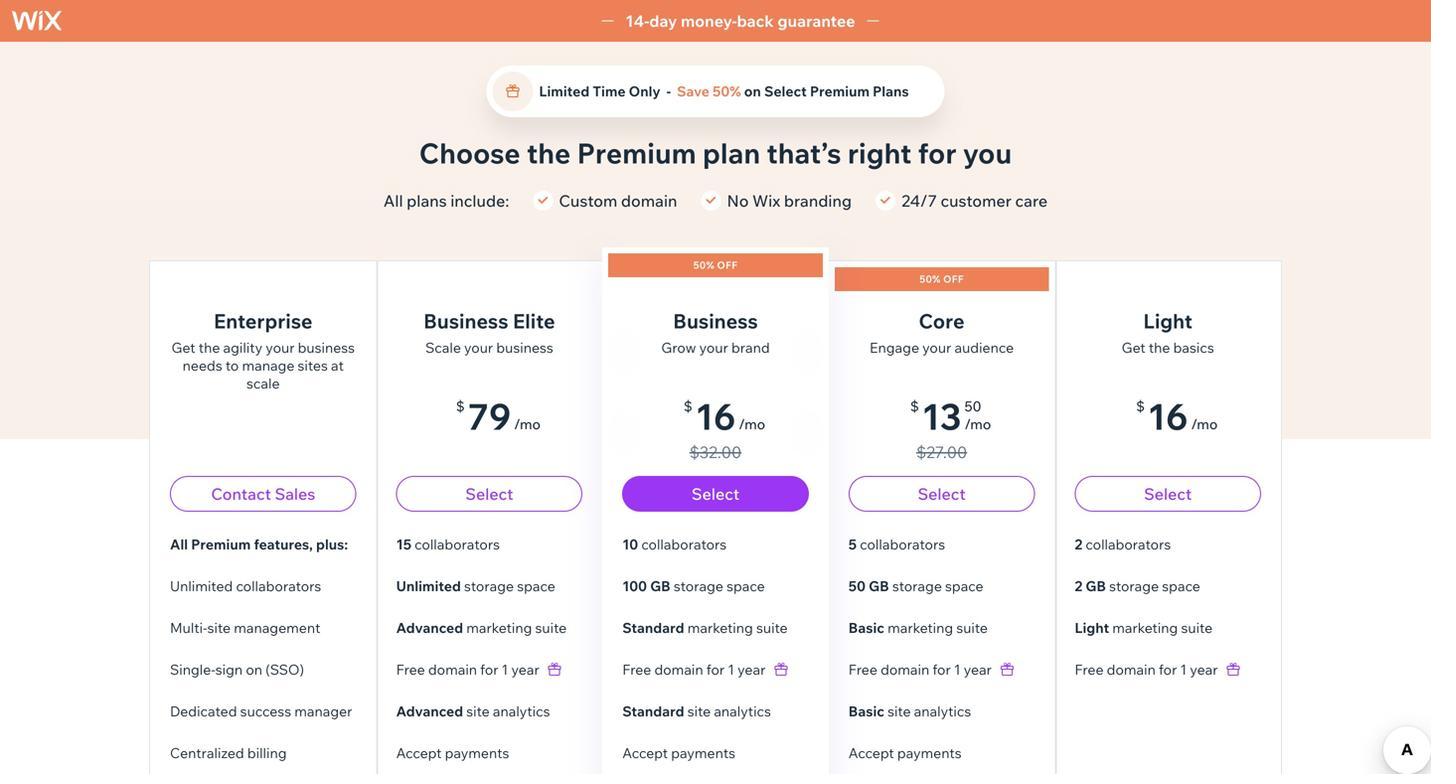 Task type: vqa. For each thing, say whether or not it's contained in the screenshot.


Task type: describe. For each thing, give the bounding box(es) containing it.
domain up the basic site analytics
[[881, 661, 930, 679]]

50 gb storage space
[[849, 578, 984, 595]]

collaborators for 5
[[860, 536, 946, 553]]

2 collaborators
[[1075, 536, 1172, 553]]

1 free domain for 1 year from the left
[[396, 661, 540, 679]]

2 year from the left
[[738, 661, 766, 679]]

1 1 from the left
[[502, 661, 509, 679]]

standard site analytics
[[623, 703, 772, 720]]

16 for $ 16 /mo
[[1148, 394, 1189, 439]]

core
[[919, 309, 965, 334]]

contact sales
[[211, 484, 315, 504]]

5
[[849, 536, 857, 553]]

sites
[[298, 357, 328, 374]]

light for light marketing suite
[[1075, 619, 1110, 637]]

unlimited storage space
[[396, 578, 556, 595]]

your inside core engage your audience
[[923, 339, 952, 356]]

branding
[[784, 191, 852, 211]]

include:
[[451, 191, 509, 211]]

multi-site management
[[170, 619, 321, 637]]

advanced marketing suite
[[396, 619, 567, 637]]

wix
[[753, 191, 781, 211]]

13
[[922, 394, 962, 439]]

2 accept payments from the left
[[623, 745, 736, 762]]

suite for light marketing suite
[[1182, 619, 1213, 637]]

0 vertical spatial 50%
[[713, 83, 741, 100]]

site for basic
[[888, 703, 911, 720]]

business inside business elite scale your business
[[497, 339, 554, 356]]

for down light marketing suite
[[1159, 661, 1178, 679]]

-
[[667, 83, 671, 100]]

analytics for advanced site analytics
[[493, 703, 550, 720]]

collaborators for 2
[[1086, 536, 1172, 553]]

select up that's
[[765, 83, 807, 100]]

success
[[240, 703, 291, 720]]

15 collaborators
[[396, 536, 500, 553]]

time
[[593, 83, 626, 100]]

enterprise
[[214, 309, 313, 334]]

3 free from the left
[[849, 661, 878, 679]]

dedicated
[[170, 703, 237, 720]]

5 collaborators
[[849, 536, 946, 553]]

2 for 2
[[1075, 536, 1083, 553]]

$ for $ 13 50 /mo $27.00
[[911, 398, 919, 415]]

manager
[[295, 703, 352, 720]]

14-
[[626, 11, 650, 31]]

engage
[[870, 339, 920, 356]]

business inside 'enterprise get the agility your business needs to manage sites at scale'
[[298, 339, 355, 356]]

$ for $ 16 /mo
[[1137, 398, 1145, 415]]

single-
[[170, 661, 216, 679]]

unlimited for unlimited collaborators
[[170, 578, 233, 595]]

custom domain
[[559, 191, 678, 211]]

domain up standard site analytics
[[655, 661, 704, 679]]

marketing for advanced
[[467, 619, 532, 637]]

1 vertical spatial 50%
[[694, 259, 715, 271]]

advanced for site analytics
[[396, 703, 464, 720]]

suite for advanced marketing suite
[[535, 619, 567, 637]]

basic for marketing suite
[[849, 619, 885, 637]]

grow
[[662, 339, 697, 356]]

features,
[[254, 536, 313, 553]]

dedicated success manager
[[170, 703, 352, 720]]

gb for 2 gb
[[1086, 578, 1107, 595]]

select down $27.00
[[918, 484, 966, 504]]

get for enterprise
[[172, 339, 196, 356]]

14-day money-back guarantee
[[626, 11, 856, 31]]

right
[[848, 136, 912, 171]]

business grow your brand
[[662, 309, 770, 356]]

domain up advanced site analytics
[[428, 661, 477, 679]]

care
[[1016, 191, 1048, 211]]

domain right custom
[[621, 191, 678, 211]]

1 horizontal spatial the
[[527, 136, 571, 171]]

contact sales button
[[170, 476, 357, 512]]

select up 15 collaborators
[[466, 484, 514, 504]]

business for grow
[[673, 309, 758, 334]]

/mo for $ 16 /mo $32.00
[[739, 416, 766, 433]]

contact
[[211, 484, 271, 504]]

for left 'you'
[[918, 136, 957, 171]]

$ 16 /mo
[[1137, 394, 1218, 439]]

1 accept payments from the left
[[396, 745, 510, 762]]

0 vertical spatial off
[[717, 259, 738, 271]]

basic marketing suite
[[849, 619, 988, 637]]

choose
[[419, 136, 521, 171]]

limited
[[539, 83, 590, 100]]

15
[[396, 536, 412, 553]]

3 free domain for 1 year from the left
[[849, 661, 992, 679]]

elite
[[513, 309, 555, 334]]

no wix branding
[[727, 191, 852, 211]]

unlimited collaborators
[[170, 578, 321, 595]]

standard marketing suite
[[623, 619, 788, 637]]

gb for 100 gb
[[651, 578, 671, 595]]

billing
[[247, 745, 287, 762]]

your inside 'business grow your brand'
[[700, 339, 729, 356]]

needs
[[183, 357, 222, 374]]

guarantee
[[778, 11, 856, 31]]

the for enterprise
[[199, 339, 220, 356]]

2 gb storage space
[[1075, 578, 1201, 595]]

$ 79 /mo
[[456, 394, 541, 439]]

collaborators for 15
[[415, 536, 500, 553]]

money-
[[681, 11, 737, 31]]

choose the premium plan that's right for you
[[419, 136, 1012, 171]]

brand
[[732, 339, 770, 356]]

space for 2 gb storage space
[[1163, 578, 1201, 595]]

2 free from the left
[[623, 661, 652, 679]]

agility
[[223, 339, 263, 356]]

all for all premium features, plus:
[[170, 536, 188, 553]]

24/7
[[902, 191, 938, 211]]

select up 2 collaborators
[[1145, 484, 1193, 504]]

4 1 from the left
[[1181, 661, 1187, 679]]

2 free domain for 1 year from the left
[[623, 661, 766, 679]]

centralized billing
[[170, 745, 287, 762]]

10 collaborators
[[623, 536, 727, 553]]

get for light
[[1122, 339, 1146, 356]]

for down "advanced marketing suite"
[[480, 661, 499, 679]]

$27.00
[[917, 442, 968, 462]]

basics
[[1174, 339, 1215, 356]]

$ for $ 16 /mo $32.00
[[684, 398, 693, 415]]

plus:
[[316, 536, 348, 553]]

management
[[234, 619, 321, 637]]

at
[[331, 357, 344, 374]]

only
[[629, 83, 661, 100]]

1 storage from the left
[[464, 578, 514, 595]]

for down standard marketing suite
[[707, 661, 725, 679]]

sign
[[216, 661, 243, 679]]



Task type: locate. For each thing, give the bounding box(es) containing it.
your down the 'core'
[[923, 339, 952, 356]]

4 /mo from the left
[[1192, 416, 1218, 433]]

1 horizontal spatial unlimited
[[396, 578, 461, 595]]

space up "advanced marketing suite"
[[517, 578, 556, 595]]

50% off up the 'core'
[[920, 273, 964, 285]]

for down basic marketing suite
[[933, 661, 951, 679]]

1 vertical spatial off
[[944, 273, 964, 285]]

16 for $ 16 /mo $32.00
[[696, 394, 736, 439]]

that's
[[767, 136, 842, 171]]

advanced site analytics
[[396, 703, 550, 720]]

1 horizontal spatial all
[[384, 191, 403, 211]]

$ inside $ 79 /mo
[[456, 398, 465, 415]]

site for advanced
[[467, 703, 490, 720]]

accept payments down the basic site analytics
[[849, 745, 962, 762]]

site up sign
[[207, 619, 231, 637]]

year down light marketing suite
[[1191, 661, 1219, 679]]

storage for 100 gb
[[674, 578, 724, 595]]

50% right save
[[713, 83, 741, 100]]

analytics down standard marketing suite
[[714, 703, 772, 720]]

free up standard site analytics
[[623, 661, 652, 679]]

collaborators for 10
[[642, 536, 727, 553]]

2 horizontal spatial payments
[[898, 745, 962, 762]]

select button up 2 collaborators
[[1075, 476, 1262, 512]]

advanced down "advanced marketing suite"
[[396, 703, 464, 720]]

marketing for light
[[1113, 619, 1179, 637]]

accept payments
[[396, 745, 510, 762], [623, 745, 736, 762], [849, 745, 962, 762]]

free up the basic site analytics
[[849, 661, 878, 679]]

10
[[623, 536, 639, 553]]

your inside business elite scale your business
[[464, 339, 493, 356]]

0 horizontal spatial business
[[424, 309, 509, 334]]

space for 100 gb storage space
[[727, 578, 765, 595]]

collaborators up 2 gb storage space
[[1086, 536, 1172, 553]]

business inside 'business grow your brand'
[[673, 309, 758, 334]]

light for light get the basics
[[1144, 309, 1193, 334]]

scale
[[247, 375, 280, 392]]

year down "advanced marketing suite"
[[512, 661, 540, 679]]

on right sign
[[246, 661, 262, 679]]

site for standard
[[688, 703, 711, 720]]

3 marketing from the left
[[888, 619, 954, 637]]

free domain for 1 year up standard site analytics
[[623, 661, 766, 679]]

0 horizontal spatial all
[[170, 536, 188, 553]]

1 vertical spatial standard
[[623, 703, 685, 720]]

0 vertical spatial 50% off
[[694, 259, 738, 271]]

3 analytics from the left
[[914, 703, 972, 720]]

1 free from the left
[[396, 661, 425, 679]]

/mo inside $ 16 /mo $32.00
[[739, 416, 766, 433]]

1
[[502, 661, 509, 679], [728, 661, 735, 679], [954, 661, 961, 679], [1181, 661, 1187, 679]]

standard down standard marketing suite
[[623, 703, 685, 720]]

collaborators up management
[[236, 578, 321, 595]]

advanced for marketing suite
[[396, 619, 464, 637]]

get left basics
[[1122, 339, 1146, 356]]

2 your from the left
[[464, 339, 493, 356]]

/mo for $ 16 /mo
[[1192, 416, 1218, 433]]

analytics for basic site analytics
[[914, 703, 972, 720]]

0 vertical spatial basic
[[849, 619, 885, 637]]

1 basic from the top
[[849, 619, 885, 637]]

2 payments from the left
[[671, 745, 736, 762]]

1 horizontal spatial gb
[[869, 578, 890, 595]]

/mo inside $ 79 /mo
[[514, 416, 541, 433]]

marketing down 100 gb storage space
[[688, 619, 754, 637]]

your right grow
[[700, 339, 729, 356]]

storage up basic marketing suite
[[893, 578, 943, 595]]

1 space from the left
[[517, 578, 556, 595]]

1 marketing from the left
[[467, 619, 532, 637]]

1 horizontal spatial 16
[[1148, 394, 1189, 439]]

0 vertical spatial on
[[745, 83, 761, 100]]

standard down 100
[[623, 619, 685, 637]]

multi-
[[170, 619, 207, 637]]

accept down standard site analytics
[[623, 745, 668, 762]]

3 1 from the left
[[954, 661, 961, 679]]

marketing for basic
[[888, 619, 954, 637]]

$ 16 /mo $32.00
[[684, 394, 766, 462]]

50
[[965, 398, 982, 415], [849, 578, 866, 595]]

payments
[[445, 745, 510, 762], [671, 745, 736, 762], [898, 745, 962, 762]]

50 inside $ 13 50 /mo $27.00
[[965, 398, 982, 415]]

4 marketing from the left
[[1113, 619, 1179, 637]]

all for all plans include:
[[384, 191, 403, 211]]

analytics for standard site analytics
[[714, 703, 772, 720]]

storage up standard marketing suite
[[674, 578, 724, 595]]

2 for 2 gb
[[1075, 578, 1083, 595]]

1 horizontal spatial business
[[497, 339, 554, 356]]

1 vertical spatial on
[[246, 661, 262, 679]]

2 vertical spatial premium
[[191, 536, 251, 553]]

payments down standard site analytics
[[671, 745, 736, 762]]

business down 'elite'
[[497, 339, 554, 356]]

collaborators up 100 gb storage space
[[642, 536, 727, 553]]

(sso)
[[266, 661, 304, 679]]

3 /mo from the left
[[965, 416, 992, 433]]

1 get from the left
[[172, 339, 196, 356]]

0 vertical spatial 2
[[1075, 536, 1083, 553]]

1 horizontal spatial accept payments
[[623, 745, 736, 762]]

off down the no
[[717, 259, 738, 271]]

storage up light marketing suite
[[1110, 578, 1160, 595]]

1 vertical spatial 2
[[1075, 578, 1083, 595]]

0 vertical spatial advanced
[[396, 619, 464, 637]]

year down standard marketing suite
[[738, 661, 766, 679]]

2 1 from the left
[[728, 661, 735, 679]]

scale
[[426, 339, 461, 356]]

1 your from the left
[[266, 339, 295, 356]]

4 free domain for 1 year from the left
[[1075, 661, 1219, 679]]

select button up 15 collaborators
[[396, 476, 583, 512]]

off
[[717, 259, 738, 271], [944, 273, 964, 285]]

0 horizontal spatial unlimited
[[170, 578, 233, 595]]

sales
[[275, 484, 315, 504]]

1 down "advanced marketing suite"
[[502, 661, 509, 679]]

2 unlimited from the left
[[396, 578, 461, 595]]

2 horizontal spatial the
[[1149, 339, 1171, 356]]

free domain for 1 year
[[396, 661, 540, 679], [623, 661, 766, 679], [849, 661, 992, 679], [1075, 661, 1219, 679]]

premium up unlimited collaborators
[[191, 536, 251, 553]]

day
[[650, 11, 678, 31]]

for
[[918, 136, 957, 171], [480, 661, 499, 679], [707, 661, 725, 679], [933, 661, 951, 679], [1159, 661, 1178, 679]]

1 horizontal spatial premium
[[577, 136, 697, 171]]

on right save
[[745, 83, 761, 100]]

1 $ from the left
[[456, 398, 465, 415]]

light down 2 gb storage space
[[1075, 619, 1110, 637]]

accept
[[396, 745, 442, 762], [623, 745, 668, 762], [849, 745, 895, 762]]

16
[[696, 394, 736, 439], [1148, 394, 1189, 439]]

you
[[963, 136, 1012, 171]]

1 horizontal spatial 50% off
[[920, 273, 964, 285]]

0 horizontal spatial get
[[172, 339, 196, 356]]

business up brand
[[673, 309, 758, 334]]

no
[[727, 191, 749, 211]]

all
[[384, 191, 403, 211], [170, 536, 188, 553]]

year down basic marketing suite
[[964, 661, 992, 679]]

50 right '13'
[[965, 398, 982, 415]]

2 /mo from the left
[[739, 416, 766, 433]]

1 standard from the top
[[623, 619, 685, 637]]

1 16 from the left
[[696, 394, 736, 439]]

0 vertical spatial light
[[1144, 309, 1193, 334]]

1 /mo from the left
[[514, 416, 541, 433]]

$ left '13'
[[911, 398, 919, 415]]

100 gb storage space
[[623, 578, 765, 595]]

suite
[[535, 619, 567, 637], [757, 619, 788, 637], [957, 619, 988, 637], [1182, 619, 1213, 637]]

1 select button from the left
[[396, 476, 583, 512]]

suite down 2 gb storage space
[[1182, 619, 1213, 637]]

light get the basics
[[1122, 309, 1215, 356]]

1 business from the left
[[424, 309, 509, 334]]

/mo down basics
[[1192, 416, 1218, 433]]

2 marketing from the left
[[688, 619, 754, 637]]

16 up $32.00
[[696, 394, 736, 439]]

analytics down basic marketing suite
[[914, 703, 972, 720]]

unlimited down 15 collaborators
[[396, 578, 461, 595]]

off up the 'core'
[[944, 273, 964, 285]]

the inside light get the basics
[[1149, 339, 1171, 356]]

storage for 50 gb
[[893, 578, 943, 595]]

1 suite from the left
[[535, 619, 567, 637]]

$ 13 50 /mo $27.00
[[911, 394, 992, 462]]

marketing for standard
[[688, 619, 754, 637]]

2 business from the left
[[673, 309, 758, 334]]

1 vertical spatial basic
[[849, 703, 885, 720]]

1 horizontal spatial accept
[[623, 745, 668, 762]]

2 basic from the top
[[849, 703, 885, 720]]

unlimited up multi-
[[170, 578, 233, 595]]

4 year from the left
[[1191, 661, 1219, 679]]

2 horizontal spatial gb
[[1086, 578, 1107, 595]]

2 advanced from the top
[[396, 703, 464, 720]]

storage up "advanced marketing suite"
[[464, 578, 514, 595]]

centralized
[[170, 745, 244, 762]]

2
[[1075, 536, 1083, 553], [1075, 578, 1083, 595]]

3 $ from the left
[[911, 398, 919, 415]]

2 analytics from the left
[[714, 703, 772, 720]]

your right scale
[[464, 339, 493, 356]]

advanced down the unlimited storage space
[[396, 619, 464, 637]]

1 horizontal spatial 50
[[965, 398, 982, 415]]

basic site analytics
[[849, 703, 972, 720]]

standard for marketing suite
[[623, 619, 685, 637]]

1 accept from the left
[[396, 745, 442, 762]]

premium
[[810, 83, 870, 100], [577, 136, 697, 171], [191, 536, 251, 553]]

2 horizontal spatial analytics
[[914, 703, 972, 720]]

0 horizontal spatial business
[[298, 339, 355, 356]]

0 horizontal spatial off
[[717, 259, 738, 271]]

1 horizontal spatial payments
[[671, 745, 736, 762]]

accept down the basic site analytics
[[849, 745, 895, 762]]

to
[[226, 357, 239, 374]]

domain
[[621, 191, 678, 211], [428, 661, 477, 679], [655, 661, 704, 679], [881, 661, 930, 679], [1107, 661, 1156, 679]]

the inside 'enterprise get the agility your business needs to manage sites at scale'
[[199, 339, 220, 356]]

business up at
[[298, 339, 355, 356]]

24/7 customer care
[[902, 191, 1048, 211]]

payments down advanced site analytics
[[445, 745, 510, 762]]

2 suite from the left
[[757, 619, 788, 637]]

2 2 from the top
[[1075, 578, 1083, 595]]

analytics
[[493, 703, 550, 720], [714, 703, 772, 720], [914, 703, 972, 720]]

free down light marketing suite
[[1075, 661, 1104, 679]]

1 horizontal spatial off
[[944, 273, 964, 285]]

/mo inside $ 13 50 /mo $27.00
[[965, 416, 992, 433]]

3 select button from the left
[[849, 476, 1036, 512]]

79
[[468, 394, 511, 439]]

free domain for 1 year down basic marketing suite
[[849, 661, 992, 679]]

plan
[[703, 136, 761, 171]]

1 payments from the left
[[445, 745, 510, 762]]

1 down light marketing suite
[[1181, 661, 1187, 679]]

custom
[[559, 191, 618, 211]]

0 horizontal spatial payments
[[445, 745, 510, 762]]

free
[[396, 661, 425, 679], [623, 661, 652, 679], [849, 661, 878, 679], [1075, 661, 1104, 679]]

2 business from the left
[[497, 339, 554, 356]]

free up advanced site analytics
[[396, 661, 425, 679]]

4 space from the left
[[1163, 578, 1201, 595]]

basic down 50 gb storage space
[[849, 619, 885, 637]]

business
[[424, 309, 509, 334], [673, 309, 758, 334]]

$
[[456, 398, 465, 415], [684, 398, 693, 415], [911, 398, 919, 415], [1137, 398, 1145, 415]]

2 16 from the left
[[1148, 394, 1189, 439]]

4 suite from the left
[[1182, 619, 1213, 637]]

customer
[[941, 191, 1012, 211]]

select button down $32.00
[[623, 476, 809, 512]]

all left the plans
[[384, 191, 403, 211]]

free domain for 1 year up advanced site analytics
[[396, 661, 540, 679]]

the left basics
[[1149, 339, 1171, 356]]

get inside light get the basics
[[1122, 339, 1146, 356]]

all premium features, plus:
[[170, 536, 348, 553]]

3 accept payments from the left
[[849, 745, 962, 762]]

get inside 'enterprise get the agility your business needs to manage sites at scale'
[[172, 339, 196, 356]]

single-sign on (sso)
[[170, 661, 304, 679]]

0 horizontal spatial accept
[[396, 745, 442, 762]]

50% up 'business grow your brand'
[[694, 259, 715, 271]]

gb
[[651, 578, 671, 595], [869, 578, 890, 595], [1086, 578, 1107, 595]]

gb down 2 collaborators
[[1086, 578, 1107, 595]]

space up standard marketing suite
[[727, 578, 765, 595]]

0 vertical spatial standard
[[623, 619, 685, 637]]

1 year from the left
[[512, 661, 540, 679]]

plans
[[873, 83, 909, 100]]

1 down standard marketing suite
[[728, 661, 735, 679]]

space up light marketing suite
[[1163, 578, 1201, 595]]

$32.00
[[690, 442, 742, 462]]

collaborators up 50 gb storage space
[[860, 536, 946, 553]]

0 horizontal spatial on
[[246, 661, 262, 679]]

1 vertical spatial all
[[170, 536, 188, 553]]

2 accept from the left
[[623, 745, 668, 762]]

analytics down "advanced marketing suite"
[[493, 703, 550, 720]]

core engage your audience
[[870, 309, 1014, 356]]

1 horizontal spatial get
[[1122, 339, 1146, 356]]

2 space from the left
[[727, 578, 765, 595]]

3 storage from the left
[[893, 578, 943, 595]]

your up manage
[[266, 339, 295, 356]]

the for light
[[1149, 339, 1171, 356]]

2 horizontal spatial premium
[[810, 83, 870, 100]]

50% off up 'business grow your brand'
[[694, 259, 738, 271]]

storage for 2 gb
[[1110, 578, 1160, 595]]

1 analytics from the left
[[493, 703, 550, 720]]

0 vertical spatial all
[[384, 191, 403, 211]]

space for 50 gb storage space
[[946, 578, 984, 595]]

1 gb from the left
[[651, 578, 671, 595]]

3 gb from the left
[[1086, 578, 1107, 595]]

4 free from the left
[[1075, 661, 1104, 679]]

space up basic marketing suite
[[946, 578, 984, 595]]

2 select button from the left
[[623, 476, 809, 512]]

business inside business elite scale your business
[[424, 309, 509, 334]]

basic for site analytics
[[849, 703, 885, 720]]

manage
[[242, 357, 295, 374]]

light
[[1144, 309, 1193, 334], [1075, 619, 1110, 637]]

0 horizontal spatial 50% off
[[694, 259, 738, 271]]

business for elite
[[424, 309, 509, 334]]

/mo for $ 79 /mo
[[514, 416, 541, 433]]

plans
[[407, 191, 447, 211]]

4 your from the left
[[923, 339, 952, 356]]

space
[[517, 578, 556, 595], [727, 578, 765, 595], [946, 578, 984, 595], [1163, 578, 1201, 595]]

$ inside $ 13 50 /mo $27.00
[[911, 398, 919, 415]]

2 gb from the left
[[869, 578, 890, 595]]

2 get from the left
[[1122, 339, 1146, 356]]

0 horizontal spatial 16
[[696, 394, 736, 439]]

3 suite from the left
[[957, 619, 988, 637]]

1 vertical spatial 50
[[849, 578, 866, 595]]

4 $ from the left
[[1137, 398, 1145, 415]]

2 horizontal spatial accept payments
[[849, 745, 962, 762]]

1 horizontal spatial light
[[1144, 309, 1193, 334]]

1 unlimited from the left
[[170, 578, 233, 595]]

site down basic marketing suite
[[888, 703, 911, 720]]

light up basics
[[1144, 309, 1193, 334]]

suite for basic marketing suite
[[957, 619, 988, 637]]

business up scale
[[424, 309, 509, 334]]

1 vertical spatial advanced
[[396, 703, 464, 720]]

1 business from the left
[[298, 339, 355, 356]]

0 horizontal spatial accept payments
[[396, 745, 510, 762]]

limited time only - save 50% on select premium plans
[[539, 83, 909, 100]]

0 vertical spatial 50
[[965, 398, 982, 415]]

select
[[765, 83, 807, 100], [466, 484, 514, 504], [692, 484, 740, 504], [918, 484, 966, 504], [1145, 484, 1193, 504]]

back
[[737, 11, 774, 31]]

$ inside $ 16 /mo
[[1137, 398, 1145, 415]]

gb for 50 gb
[[869, 578, 890, 595]]

$ for $ 79 /mo
[[456, 398, 465, 415]]

gb down 5 collaborators
[[869, 578, 890, 595]]

1 vertical spatial 50% off
[[920, 273, 964, 285]]

2 storage from the left
[[674, 578, 724, 595]]

3 space from the left
[[946, 578, 984, 595]]

marketing down the unlimited storage space
[[467, 619, 532, 637]]

16 down basics
[[1148, 394, 1189, 439]]

4 storage from the left
[[1110, 578, 1160, 595]]

0 horizontal spatial analytics
[[493, 703, 550, 720]]

2 down 2 collaborators
[[1075, 578, 1083, 595]]

2 $ from the left
[[684, 398, 693, 415]]

3 year from the left
[[964, 661, 992, 679]]

unlimited
[[170, 578, 233, 595], [396, 578, 461, 595]]

0 horizontal spatial 50
[[849, 578, 866, 595]]

accept down advanced site analytics
[[396, 745, 442, 762]]

suite down 50 gb storage space
[[957, 619, 988, 637]]

all plans include:
[[384, 191, 509, 211]]

0 vertical spatial premium
[[810, 83, 870, 100]]

2 vertical spatial 50%
[[920, 273, 941, 285]]

100
[[623, 578, 647, 595]]

domain down light marketing suite
[[1107, 661, 1156, 679]]

16 inside $ 16 /mo $32.00
[[696, 394, 736, 439]]

1 advanced from the top
[[396, 619, 464, 637]]

basic down basic marketing suite
[[849, 703, 885, 720]]

enterprise get the agility your business needs to manage sites at scale
[[172, 309, 355, 392]]

storage
[[464, 578, 514, 595], [674, 578, 724, 595], [893, 578, 943, 595], [1110, 578, 1160, 595]]

your inside 'enterprise get the agility your business needs to manage sites at scale'
[[266, 339, 295, 356]]

light inside light get the basics
[[1144, 309, 1193, 334]]

accept payments down standard site analytics
[[623, 745, 736, 762]]

0 horizontal spatial gb
[[651, 578, 671, 595]]

4 select button from the left
[[1075, 476, 1262, 512]]

get
[[172, 339, 196, 356], [1122, 339, 1146, 356]]

business elite scale your business
[[424, 309, 555, 356]]

collaborators
[[415, 536, 500, 553], [642, 536, 727, 553], [860, 536, 946, 553], [1086, 536, 1172, 553], [236, 578, 321, 595]]

standard for site analytics
[[623, 703, 685, 720]]

save
[[677, 83, 710, 100]]

3 your from the left
[[700, 339, 729, 356]]

unlimited for unlimited storage space
[[396, 578, 461, 595]]

1 horizontal spatial business
[[673, 309, 758, 334]]

$ down light get the basics
[[1137, 398, 1145, 415]]

1 horizontal spatial analytics
[[714, 703, 772, 720]]

1 2 from the top
[[1075, 536, 1083, 553]]

1 horizontal spatial on
[[745, 83, 761, 100]]

50 down 5
[[849, 578, 866, 595]]

2 horizontal spatial accept
[[849, 745, 895, 762]]

1 vertical spatial light
[[1075, 619, 1110, 637]]

audience
[[955, 339, 1014, 356]]

suite for standard marketing suite
[[757, 619, 788, 637]]

select down $32.00
[[692, 484, 740, 504]]

3 accept from the left
[[849, 745, 895, 762]]

3 payments from the left
[[898, 745, 962, 762]]

premium up "custom domain"
[[577, 136, 697, 171]]

/mo inside $ 16 /mo
[[1192, 416, 1218, 433]]

0 horizontal spatial the
[[199, 339, 220, 356]]

0 horizontal spatial light
[[1075, 619, 1110, 637]]

1 vertical spatial premium
[[577, 136, 697, 171]]

$ inside $ 16 /mo $32.00
[[684, 398, 693, 415]]

suite down the unlimited storage space
[[535, 619, 567, 637]]

0 horizontal spatial premium
[[191, 536, 251, 553]]

all up unlimited collaborators
[[170, 536, 188, 553]]

$ left 79
[[456, 398, 465, 415]]

2 standard from the top
[[623, 703, 685, 720]]

site for multi-
[[207, 619, 231, 637]]

standard
[[623, 619, 685, 637], [623, 703, 685, 720]]



